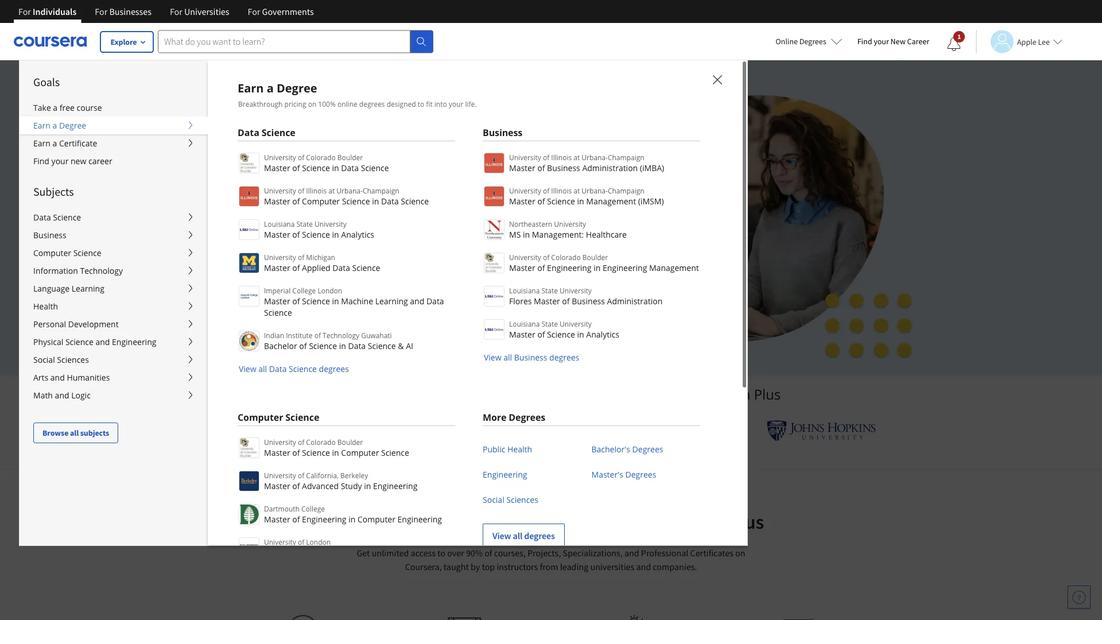 Task type: describe. For each thing, give the bounding box(es) containing it.
university of colorado boulder master of science in computer science
[[264, 437, 409, 458]]

data science inside dropdown button
[[33, 212, 81, 223]]

degree for earn a degree breakthrough pricing on 100% online degrees designed to fit into your life.
[[277, 80, 317, 96]]

all for degrees
[[513, 530, 523, 541]]

money-
[[319, 311, 349, 322]]

science up 'university of colorado boulder master of science in computer science'
[[286, 411, 319, 423]]

in inside northeastern university ms in management: healthcare
[[523, 229, 530, 240]]

science up certificate
[[361, 162, 389, 173]]

and down professional
[[636, 561, 651, 572]]

engineering inside university of california, berkeley master of advanced study in engineering
[[373, 480, 418, 491]]

guarantee
[[370, 311, 412, 322]]

on inside get unlimited access to over 90% of courses, projects, specializations, and professional certificates on coursera, taught by top instructors from leading universities and companies.
[[736, 547, 746, 559]]

online degrees button
[[767, 29, 852, 54]]

physical science and engineering button
[[20, 333, 208, 351]]

computer inside 'university of colorado boulder master of science in computer science'
[[341, 447, 379, 458]]

earn for earn a degree breakthrough pricing on 100% online degrees designed to fit into your life.
[[238, 80, 264, 96]]

computer inside dartmouth college master of engineering in computer engineering
[[358, 514, 396, 524]]

individuals
[[33, 6, 77, 17]]

analytics for the louisiana state university logo to the bottom
[[586, 329, 620, 340]]

by
[[471, 561, 480, 572]]

of inside the louisiana state university flores master of business administration
[[562, 295, 570, 306]]

business inside "university of illinois at urbana-champaign master of business administration (imba)"
[[547, 162, 580, 173]]

arts and humanities button
[[20, 369, 208, 386]]

science down personal development
[[65, 336, 93, 347]]

science down institute
[[309, 340, 337, 351]]

instructors
[[497, 561, 538, 572]]

university for university of california, berkeley master of advanced study in engineering
[[264, 471, 296, 480]]

administration inside the louisiana state university flores master of business administration
[[607, 295, 663, 306]]

computer science button
[[20, 244, 208, 262]]

business button
[[20, 226, 208, 244]]

online degrees
[[776, 36, 827, 47]]

over
[[447, 547, 464, 559]]

illinois for data science
[[306, 186, 327, 195]]

for for governments
[[248, 6, 260, 17]]

illinois inside "university of illinois at urbana-champaign master of business administration (imba)"
[[551, 152, 572, 162]]

engineering up 'unlimited'
[[398, 514, 442, 524]]

math
[[33, 390, 53, 401]]

banner navigation
[[9, 0, 323, 23]]

data science inside earn a degree 'menu item'
[[238, 126, 295, 139]]

management inside university of colorado boulder master of engineering in engineering management
[[649, 262, 699, 273]]

projects,
[[528, 547, 561, 559]]

lee
[[1038, 36, 1050, 47]]

for for individuals
[[18, 6, 31, 17]]

data inside dropdown button
[[33, 212, 51, 223]]

explore button
[[100, 32, 153, 52]]

in up 'unlimited'
[[393, 510, 409, 534]]

advanced
[[302, 480, 339, 491]]

business inside dropdown button
[[33, 230, 66, 241]]

1 vertical spatial louisiana state university logo image
[[484, 286, 505, 307]]

university for university of london
[[264, 537, 296, 547]]

to inside unlimited access to 7,000+ world-class courses, hands-on projects, and job-ready certificate programs—all included in your subscription
[[320, 161, 333, 178]]

leading inside get unlimited access to over 90% of courses, projects, specializations, and professional certificates on coursera, taught by top instructors from leading universities and companies.
[[560, 561, 589, 572]]

7,000+
[[336, 161, 375, 178]]

administration inside "university of illinois at urbana-champaign master of business administration (imba)"
[[582, 162, 638, 173]]

all for business
[[504, 352, 512, 363]]

universities
[[184, 6, 229, 17]]

2 vertical spatial louisiana
[[509, 319, 540, 328]]

university of london
[[264, 537, 331, 547]]

2 vertical spatial louisiana state university logo image
[[484, 319, 505, 340]]

goals
[[561, 510, 605, 534]]

all for subjects
[[70, 428, 79, 438]]

of inside imperial college london master of science in machine learning and data science
[[292, 295, 300, 306]]

of inside get unlimited access to over 90% of courses, projects, specializations, and professional certificates on coursera, taught by top instructors from leading universities and companies.
[[485, 547, 492, 559]]

unlimited access to 7,000+ world-class courses, hands-on projects, and job-ready certificate programs—all included in your subscription
[[218, 161, 570, 219]]

state for the top the louisiana state university logo
[[297, 219, 313, 229]]

university of california, berkeley master of advanced study in engineering
[[264, 471, 418, 491]]

start 7-day free trial button
[[218, 276, 338, 303]]

and down development
[[96, 336, 110, 347]]

1 horizontal spatial with
[[609, 510, 646, 534]]

goals
[[33, 75, 60, 89]]

invest in your professional goals with coursera plus
[[338, 510, 764, 534]]

berkeley
[[340, 471, 368, 480]]

with inside button
[[270, 311, 289, 322]]

at for business
[[574, 186, 580, 195]]

public health
[[483, 444, 532, 454]]

apple
[[1017, 36, 1037, 47]]

list for data science
[[238, 152, 455, 375]]

and inside imperial college london master of science in machine learning and data science
[[410, 295, 424, 306]]

master inside university of michigan master of applied data science
[[264, 262, 290, 273]]

college for of
[[292, 286, 316, 295]]

science down coursera plus "image"
[[262, 126, 295, 139]]

management inside university of illinois at urbana-champaign master of science in management (imsm)
[[586, 195, 636, 206]]

illinois for business
[[551, 186, 572, 195]]

top
[[482, 561, 495, 572]]

guwahati
[[361, 330, 392, 340]]

personal
[[33, 319, 66, 330]]

in inside imperial college london master of science in machine learning and data science
[[332, 295, 339, 306]]

view for business
[[484, 352, 502, 363]]

university of california, berkeley logo image
[[239, 471, 260, 491]]

from
[[540, 561, 558, 572]]

2 horizontal spatial with
[[661, 385, 688, 404]]

degree for earn a degree
[[59, 120, 86, 131]]

earn a degree breakthrough pricing on 100% online degrees designed to fit into your life.
[[238, 80, 477, 109]]

businesses
[[109, 6, 152, 17]]

degrees inside "link"
[[524, 530, 555, 541]]

/year with 14-day money-back guarantee
[[247, 311, 412, 322]]

boulder for computer science
[[337, 437, 363, 447]]

in inside indian institute of technology guwahati bachelor of science in data science & ai
[[339, 340, 346, 351]]

in inside university of illinois at urbana-champaign master of computer science in data science
[[372, 195, 379, 206]]

university of illinois at urbana-champaign logo image up programs—all
[[484, 153, 505, 173]]

science up view all business degrees
[[547, 329, 575, 340]]

apple lee
[[1017, 36, 1050, 47]]

certificates
[[690, 547, 734, 559]]

in inside university of california, berkeley master of advanced study in engineering
[[364, 480, 371, 491]]

university of michigan logo image
[[239, 253, 260, 273]]

master inside dartmouth college master of engineering in computer engineering
[[264, 514, 290, 524]]

earn for earn a degree
[[33, 120, 50, 131]]

indian institute of technology guwahati logo image
[[239, 331, 260, 351]]

day inside button
[[266, 284, 281, 295]]

take a free course link
[[20, 99, 208, 117]]

ms
[[509, 229, 521, 240]]

public
[[483, 444, 505, 454]]

start 7-day free trial
[[237, 284, 320, 295]]

university inside northeastern university ms in management: healthcare
[[554, 219, 586, 229]]

browse all subjects button
[[33, 423, 118, 443]]

learning inside imperial college london master of science in machine learning and data science
[[375, 295, 408, 306]]

back
[[349, 311, 368, 322]]

courses, inside unlimited access to 7,000+ world-class courses, hands-on projects, and job-ready certificate programs—all included in your subscription
[[448, 161, 496, 178]]

champaign for business
[[608, 186, 645, 195]]

specializations,
[[563, 547, 623, 559]]

university of michigan master of applied data science
[[264, 252, 380, 273]]

university for university of illinois at urbana-champaign master of science in management (imsm)
[[509, 186, 541, 195]]

social inside popup button
[[33, 354, 55, 365]]

free
[[283, 284, 300, 295]]

colorado for computer science
[[306, 437, 336, 447]]

northeastern
[[509, 219, 552, 229]]

louisiana state university flores master of business administration
[[509, 286, 663, 306]]

learning inside the language learning popup button
[[72, 283, 104, 294]]

university of colorado boulder logo image for data science
[[239, 153, 260, 173]]

leading universities and companies with coursera plus
[[428, 385, 781, 404]]

view inside "link"
[[493, 530, 511, 541]]

engineering inside view all degrees list
[[483, 469, 527, 480]]

university of illinois at urbana-champaign master of science in management (imsm)
[[509, 186, 664, 206]]

day inside button
[[302, 311, 317, 322]]

science down bachelor
[[289, 363, 317, 374]]

1
[[958, 32, 961, 41]]

and up university of michigan image
[[559, 385, 584, 404]]

for universities
[[170, 6, 229, 17]]

your inside earn a degree breakthrough pricing on 100% online degrees designed to fit into your life.
[[449, 99, 464, 109]]

imperial
[[264, 286, 291, 295]]

What do you want to learn? text field
[[158, 30, 411, 53]]

science inside university of illinois at urbana-champaign master of science in management (imsm)
[[547, 195, 575, 206]]

more degrees
[[483, 411, 546, 423]]

bachelor's
[[592, 444, 630, 454]]

in up the michigan
[[332, 229, 339, 240]]

champaign for data science
[[363, 186, 399, 195]]

science down guwahati
[[368, 340, 396, 351]]

master inside "university of illinois at urbana-champaign master of business administration (imba)"
[[509, 162, 535, 173]]

dartmouth
[[264, 504, 300, 513]]

0 vertical spatial louisiana
[[264, 219, 295, 229]]

(imsm)
[[638, 195, 664, 206]]

urbana- inside "university of illinois at urbana-champaign master of business administration (imba)"
[[582, 152, 608, 162]]

degrees for online degrees
[[800, 36, 827, 47]]

into
[[434, 99, 447, 109]]

engineering down healthcare
[[603, 262, 647, 273]]

health inside "dropdown button"
[[33, 301, 58, 312]]

professional
[[454, 510, 557, 534]]

computer science inside earn a degree 'menu item'
[[238, 411, 319, 423]]

computer inside computer science dropdown button
[[33, 247, 71, 258]]

arts
[[33, 372, 48, 383]]

institute
[[286, 330, 313, 340]]

science down "7,000+"
[[342, 195, 370, 206]]

0 vertical spatial louisiana state university logo image
[[239, 219, 260, 240]]

1 vertical spatial coursera
[[650, 510, 725, 534]]

and right arts
[[50, 372, 65, 383]]

science up job-
[[302, 162, 330, 173]]

science down subjects on the left of the page
[[53, 212, 81, 223]]

earn a degree button
[[20, 117, 208, 134]]

colorado inside university of colorado boulder master of engineering in engineering management
[[551, 252, 581, 262]]

master's degrees
[[592, 469, 656, 480]]

breakthrough
[[238, 99, 283, 109]]

invest
[[338, 510, 389, 534]]

northeastern university  logo image
[[484, 219, 505, 240]]

engineering down advanced
[[302, 514, 347, 524]]

master inside university of colorado boulder master of engineering in engineering management
[[509, 262, 535, 273]]

master inside the university of colorado boulder master of science in data science
[[264, 162, 290, 173]]

access inside get unlimited access to over 90% of courses, projects, specializations, and professional certificates on coursera, taught by top instructors from leading universities and companies.
[[411, 547, 436, 559]]

master inside 'university of colorado boulder master of science in computer science'
[[264, 447, 290, 458]]

coursera plus image
[[218, 108, 393, 125]]

your inside find your new career link
[[51, 156, 69, 167]]

sciences inside social sciences link
[[507, 494, 538, 505]]

list for computer science
[[238, 436, 455, 620]]

information technology
[[33, 265, 123, 276]]

arts and humanities
[[33, 372, 110, 383]]

coursera image
[[14, 32, 87, 51]]

data inside imperial college london master of science in machine learning and data science
[[427, 295, 444, 306]]

engineering inside dropdown button
[[112, 336, 156, 347]]

to inside get unlimited access to over 90% of courses, projects, specializations, and professional certificates on coursera, taught by top instructors from leading universities and companies.
[[438, 547, 446, 559]]

a for earn a degree breakthrough pricing on 100% online degrees designed to fit into your life.
[[267, 80, 274, 96]]

help center image
[[1073, 590, 1086, 604]]

health button
[[20, 297, 208, 315]]

your inside unlimited access to 7,000+ world-class courses, hands-on projects, and job-ready certificate programs—all included in your subscription
[[218, 202, 245, 219]]

and inside unlimited access to 7,000+ world-class courses, hands-on projects, and job-ready certificate programs—all included in your subscription
[[272, 181, 294, 199]]

data inside university of illinois at urbana-champaign master of computer science in data science
[[381, 195, 399, 206]]

earn for earn a certificate
[[33, 138, 50, 149]]

for individuals
[[18, 6, 77, 17]]

all for data
[[259, 363, 267, 374]]

master inside university of illinois at urbana-champaign master of computer science in data science
[[264, 195, 290, 206]]

earn a degree menu item
[[208, 60, 1102, 620]]

and left professional
[[625, 547, 639, 559]]

technology inside popup button
[[80, 265, 123, 276]]

personal development button
[[20, 315, 208, 333]]

applied
[[302, 262, 330, 273]]

courses, inside get unlimited access to over 90% of courses, projects, specializations, and professional certificates on coursera, taught by top instructors from leading universities and companies.
[[494, 547, 526, 559]]

university of colorado boulder logo image for computer science
[[239, 438, 260, 458]]

science down 'duke university' image
[[381, 447, 409, 458]]

university for university of colorado boulder master of engineering in engineering management
[[509, 252, 541, 262]]

technology inside indian institute of technology guwahati bachelor of science in data science & ai
[[323, 330, 359, 340]]

explore menu element
[[20, 60, 208, 443]]

class
[[416, 161, 444, 178]]

career
[[88, 156, 112, 167]]

college for engineering
[[301, 504, 325, 513]]

louisiana state university master of science in analytics for the louisiana state university logo to the bottom
[[509, 319, 620, 340]]

state for the louisiana state university logo to the bottom
[[542, 319, 558, 328]]

on inside unlimited access to 7,000+ world-class courses, hands-on projects, and job-ready certificate programs—all included in your subscription
[[540, 161, 555, 178]]

duke university image
[[353, 420, 406, 439]]

university of illinois at urbana-champaign logo image for data science
[[239, 186, 260, 207]]

degrees for master's degrees
[[626, 469, 656, 480]]

hec paris image
[[690, 419, 730, 443]]

degrees for more degrees
[[509, 411, 546, 423]]

social sciences button
[[20, 351, 208, 369]]

physical science and engineering
[[33, 336, 156, 347]]

14-
[[291, 311, 302, 322]]

show notifications image
[[947, 37, 961, 51]]

degrees down indian institute of technology guwahati bachelor of science in data science & ai
[[319, 363, 349, 374]]

flores
[[509, 295, 532, 306]]

master up view all business degrees link at the bottom of page
[[509, 329, 535, 340]]

sas image
[[609, 422, 653, 440]]

your up the over on the left of page
[[412, 510, 451, 534]]



Task type: locate. For each thing, give the bounding box(es) containing it.
1 vertical spatial administration
[[607, 295, 663, 306]]

engineering right study
[[373, 480, 418, 491]]

1 for from the left
[[18, 6, 31, 17]]

on right certificates
[[736, 547, 746, 559]]

0 horizontal spatial universities
[[482, 385, 555, 404]]

louisiana state university logo image up /month, at left
[[239, 219, 260, 240]]

0 horizontal spatial sciences
[[57, 354, 89, 365]]

degrees down sas image
[[632, 444, 663, 454]]

0 vertical spatial view
[[484, 352, 502, 363]]

boulder inside 'university of colorado boulder master of science in computer science'
[[337, 437, 363, 447]]

courses, up programs—all
[[448, 161, 496, 178]]

urbana- for business
[[582, 186, 608, 195]]

list containing master of science in computer science
[[238, 436, 455, 620]]

1 vertical spatial state
[[542, 286, 558, 295]]

0 vertical spatial coursera
[[692, 385, 751, 404]]

1 horizontal spatial universities
[[590, 561, 635, 572]]

master right flores
[[534, 295, 560, 306]]

1 vertical spatial with
[[661, 385, 688, 404]]

1 vertical spatial to
[[320, 161, 333, 178]]

1 vertical spatial college
[[301, 504, 325, 513]]

at
[[574, 152, 580, 162], [329, 186, 335, 195], [574, 186, 580, 195]]

boulder for data science
[[337, 152, 363, 162]]

illinois inside university of illinois at urbana-champaign master of science in management (imsm)
[[551, 186, 572, 195]]

for for universities
[[170, 6, 182, 17]]

social up arts
[[33, 354, 55, 365]]

champaign up (imba)
[[608, 152, 645, 162]]

1 horizontal spatial management
[[649, 262, 699, 273]]

1 vertical spatial health
[[508, 444, 532, 454]]

1 vertical spatial find
[[33, 156, 49, 167]]

master down university of illinois at urbana-champaign image
[[264, 447, 290, 458]]

0 vertical spatial administration
[[582, 162, 638, 173]]

/year with 14-day money-back guarantee button
[[218, 310, 412, 322]]

in up the 'ready'
[[332, 162, 339, 173]]

administration up university of illinois at urbana-champaign master of science in management (imsm) at the top of page
[[582, 162, 638, 173]]

coursera
[[692, 385, 751, 404], [650, 510, 725, 534]]

in down the louisiana state university flores master of business administration
[[577, 329, 584, 340]]

1 vertical spatial social
[[483, 494, 504, 505]]

0 horizontal spatial management
[[586, 195, 636, 206]]

dartmouth college master of engineering in computer engineering
[[264, 504, 442, 524]]

2 vertical spatial boulder
[[337, 437, 363, 447]]

0 vertical spatial management
[[586, 195, 636, 206]]

master up northeastern
[[509, 195, 535, 206]]

save money image
[[448, 617, 489, 620]]

1 vertical spatial management
[[649, 262, 699, 273]]

university of colorado boulder logo image up university of california, berkeley logo
[[239, 438, 260, 458]]

view for data science
[[239, 363, 256, 374]]

data inside the university of colorado boulder master of science in data science
[[341, 162, 359, 173]]

1 vertical spatial earn
[[33, 120, 50, 131]]

science up information technology
[[73, 247, 101, 258]]

apple lee button
[[976, 30, 1063, 53]]

1 vertical spatial degree
[[59, 120, 86, 131]]

access up job-
[[279, 161, 317, 178]]

information technology button
[[20, 262, 208, 280]]

college down applied
[[292, 286, 316, 295]]

computer science inside dropdown button
[[33, 247, 101, 258]]

university for university of michigan master of applied data science
[[264, 252, 296, 262]]

indian
[[264, 330, 284, 340]]

data inside university of michigan master of applied data science
[[333, 262, 350, 273]]

college inside imperial college london master of science in machine learning and data science
[[292, 286, 316, 295]]

0 horizontal spatial social
[[33, 354, 55, 365]]

computer inside university of illinois at urbana-champaign master of computer science in data science
[[302, 195, 340, 206]]

for left governments
[[248, 6, 260, 17]]

0 horizontal spatial technology
[[80, 265, 123, 276]]

master down the subscription
[[264, 229, 290, 240]]

0 vertical spatial leading
[[432, 385, 478, 404]]

view all data science degrees
[[239, 363, 349, 374]]

in inside university of colorado boulder master of engineering in engineering management
[[594, 262, 601, 273]]

2 vertical spatial to
[[438, 547, 446, 559]]

with right companies on the bottom right of the page
[[661, 385, 688, 404]]

champaign inside "university of illinois at urbana-champaign master of business administration (imba)"
[[608, 152, 645, 162]]

in right included
[[559, 181, 570, 199]]

university of illinois at urbana-champaign master of computer science in data science
[[264, 186, 429, 206]]

1 horizontal spatial computer science
[[238, 411, 319, 423]]

for left businesses
[[95, 6, 107, 17]]

subscription
[[248, 202, 321, 219]]

state down the subscription
[[297, 219, 313, 229]]

to inside earn a degree breakthrough pricing on 100% online degrees designed to fit into your life.
[[418, 99, 424, 109]]

to left fit
[[418, 99, 424, 109]]

find inside explore menu element
[[33, 156, 49, 167]]

london inside imperial college london master of science in machine learning and data science
[[318, 286, 342, 295]]

a for earn a certificate
[[53, 138, 57, 149]]

1 horizontal spatial sciences
[[507, 494, 538, 505]]

science down the class at top
[[401, 195, 429, 206]]

3 for from the left
[[170, 6, 182, 17]]

a up earn a certificate
[[53, 120, 57, 131]]

university inside the university of colorado boulder master of science in data science
[[264, 152, 296, 162]]

a down earn a degree
[[53, 138, 57, 149]]

louisiana state university master of science in analytics up the michigan
[[264, 219, 374, 240]]

and up guarantee
[[410, 295, 424, 306]]

math and logic
[[33, 390, 91, 401]]

at inside "university of illinois at urbana-champaign master of business administration (imba)"
[[574, 152, 580, 162]]

1 horizontal spatial social sciences
[[483, 494, 538, 505]]

business inside the louisiana state university flores master of business administration
[[572, 295, 605, 306]]

earn a certificate
[[33, 138, 97, 149]]

0 horizontal spatial access
[[279, 161, 317, 178]]

list containing master of business administration (imba)
[[483, 152, 700, 363]]

engineering up social sciences popup button
[[112, 336, 156, 347]]

all
[[504, 352, 512, 363], [259, 363, 267, 374], [70, 428, 79, 438], [513, 530, 523, 541]]

find down earn a certificate
[[33, 156, 49, 167]]

sciences up arts and humanities
[[57, 354, 89, 365]]

4 for from the left
[[248, 6, 260, 17]]

0 vertical spatial learning
[[72, 283, 104, 294]]

access inside unlimited access to 7,000+ world-class courses, hands-on projects, and job-ready certificate programs—all included in your subscription
[[279, 161, 317, 178]]

bachelor
[[264, 340, 297, 351]]

university of michigan image
[[542, 415, 572, 447]]

0 vertical spatial plus
[[754, 385, 781, 404]]

earn a degree group
[[19, 60, 1102, 620]]

ai
[[406, 340, 413, 351]]

boulder
[[337, 152, 363, 162], [583, 252, 608, 262], [337, 437, 363, 447]]

on inside earn a degree breakthrough pricing on 100% online degrees designed to fit into your life.
[[308, 99, 317, 109]]

for businesses
[[95, 6, 152, 17]]

development
[[68, 319, 119, 330]]

dartmouth college logo image
[[239, 504, 260, 525]]

1 vertical spatial plus
[[729, 510, 764, 534]]

colorado inside the university of colorado boulder master of science in data science
[[306, 152, 336, 162]]

master inside university of illinois at urbana-champaign master of science in management (imsm)
[[509, 195, 535, 206]]

2 horizontal spatial to
[[438, 547, 446, 559]]

illinois right hands-
[[551, 152, 572, 162]]

view all degrees link
[[483, 524, 565, 548]]

louisiana state university logo image left flores
[[484, 286, 505, 307]]

0 vertical spatial to
[[418, 99, 424, 109]]

1 vertical spatial universities
[[590, 561, 635, 572]]

champaign inside university of illinois at urbana-champaign master of science in management (imsm)
[[608, 186, 645, 195]]

0 horizontal spatial on
[[308, 99, 317, 109]]

on
[[308, 99, 317, 109], [540, 161, 555, 178], [736, 547, 746, 559]]

earn inside earn a degree breakthrough pricing on 100% online degrees designed to fit into your life.
[[238, 80, 264, 96]]

0 vertical spatial state
[[297, 219, 313, 229]]

in down northeastern
[[523, 229, 530, 240]]

university inside university of colorado boulder master of engineering in engineering management
[[509, 252, 541, 262]]

california,
[[306, 471, 339, 480]]

urbana-
[[582, 152, 608, 162], [337, 186, 363, 195], [582, 186, 608, 195]]

1 horizontal spatial health
[[508, 444, 532, 454]]

100%
[[318, 99, 336, 109]]

life.
[[465, 99, 477, 109]]

urbana- down "university of illinois at urbana-champaign master of business administration (imba)"
[[582, 186, 608, 195]]

your inside find your new career link
[[874, 36, 889, 47]]

1 vertical spatial computer science
[[238, 411, 319, 423]]

computer science down view all data science degrees link
[[238, 411, 319, 423]]

1 vertical spatial analytics
[[586, 329, 620, 340]]

list
[[238, 152, 455, 375], [483, 152, 700, 363], [238, 436, 455, 620]]

university inside the louisiana state university flores master of business administration
[[560, 286, 592, 295]]

view all business degrees link
[[483, 352, 579, 363]]

flexible learning image
[[614, 615, 654, 620]]

university of illinois at urbana-champaign image
[[226, 422, 316, 440]]

engineering up the louisiana state university flores master of business administration
[[547, 262, 592, 273]]

champaign inside university of illinois at urbana-champaign master of computer science in data science
[[363, 186, 399, 195]]

0 vertical spatial london
[[318, 286, 342, 295]]

1 button
[[938, 30, 970, 58]]

fit
[[426, 99, 433, 109]]

college down advanced
[[301, 504, 325, 513]]

1 vertical spatial data science
[[33, 212, 81, 223]]

start
[[237, 284, 256, 295]]

data science down subjects on the left of the page
[[33, 212, 81, 223]]

degrees up projects,
[[524, 530, 555, 541]]

all inside button
[[70, 428, 79, 438]]

a for take a free course
[[53, 102, 58, 113]]

leading up 'google' image at the bottom left of the page
[[432, 385, 478, 404]]

projects,
[[218, 181, 269, 199]]

university of london link
[[238, 536, 455, 558]]

1 vertical spatial learning
[[375, 295, 408, 306]]

0 vertical spatial technology
[[80, 265, 123, 276]]

1 vertical spatial colorado
[[551, 252, 581, 262]]

london down dartmouth college master of engineering in computer engineering
[[306, 537, 331, 547]]

1 vertical spatial leading
[[560, 561, 589, 572]]

2 vertical spatial with
[[609, 510, 646, 534]]

social sciences link
[[483, 487, 538, 512]]

for left universities
[[170, 6, 182, 17]]

university of illinois at urbana-champaign logo image for business
[[484, 186, 505, 207]]

urbana- for data science
[[337, 186, 363, 195]]

social sciences inside view all degrees list
[[483, 494, 538, 505]]

0 vertical spatial earn
[[238, 80, 264, 96]]

state inside the louisiana state university flores master of business administration
[[542, 286, 558, 295]]

for for businesses
[[95, 6, 107, 17]]

day left free
[[266, 284, 281, 295]]

0 horizontal spatial learning
[[72, 283, 104, 294]]

1 vertical spatial university of colorado boulder logo image
[[484, 253, 505, 273]]

learn anything image
[[287, 615, 319, 620]]

logic
[[71, 390, 91, 401]]

1 vertical spatial on
[[540, 161, 555, 178]]

degrees
[[800, 36, 827, 47], [509, 411, 546, 423], [632, 444, 663, 454], [626, 469, 656, 480]]

1 vertical spatial courses,
[[494, 547, 526, 559]]

new
[[71, 156, 86, 167]]

data science button
[[20, 208, 208, 226]]

math and logic button
[[20, 386, 208, 404]]

information
[[33, 265, 78, 276]]

colorado for data science
[[306, 152, 336, 162]]

a for earn a degree
[[53, 120, 57, 131]]

1 vertical spatial sciences
[[507, 494, 538, 505]]

universities up more degrees
[[482, 385, 555, 404]]

london for imperial college london master of science in machine learning and data science
[[318, 286, 342, 295]]

list containing master of science in data science
[[238, 152, 455, 375]]

0 vertical spatial college
[[292, 286, 316, 295]]

master
[[264, 162, 290, 173], [509, 162, 535, 173], [264, 195, 290, 206], [509, 195, 535, 206], [264, 229, 290, 240], [264, 262, 290, 273], [509, 262, 535, 273], [264, 295, 290, 306], [534, 295, 560, 306], [509, 329, 535, 340], [264, 447, 290, 458], [264, 480, 290, 491], [264, 514, 290, 524]]

0 vertical spatial on
[[308, 99, 317, 109]]

2 for from the left
[[95, 6, 107, 17]]

a left free
[[53, 102, 58, 113]]

university for university of colorado boulder master of science in computer science
[[264, 437, 296, 447]]

2 vertical spatial colorado
[[306, 437, 336, 447]]

take a free course
[[33, 102, 102, 113]]

access up coursera,
[[411, 547, 436, 559]]

degrees up leading universities and companies with coursera plus
[[550, 352, 579, 363]]

university for university of illinois at urbana-champaign master of computer science in data science
[[264, 186, 296, 195]]

boulder inside university of colorado boulder master of engineering in engineering management
[[583, 252, 608, 262]]

in inside university of illinois at urbana-champaign master of science in management (imsm)
[[577, 195, 584, 206]]

0 vertical spatial social
[[33, 354, 55, 365]]

in up 'money-'
[[332, 295, 339, 306]]

hands-
[[500, 161, 540, 178]]

london for university of london
[[306, 537, 331, 547]]

0 horizontal spatial day
[[266, 284, 281, 295]]

1 horizontal spatial analytics
[[586, 329, 620, 340]]

of inside dartmouth college master of engineering in computer engineering
[[292, 514, 300, 524]]

johns hopkins university image
[[767, 420, 876, 442]]

degrees inside earn a degree breakthrough pricing on 100% online degrees designed to fit into your life.
[[359, 99, 385, 109]]

management
[[586, 195, 636, 206], [649, 262, 699, 273]]

0 vertical spatial university of colorado boulder logo image
[[239, 153, 260, 173]]

social inside view all degrees list
[[483, 494, 504, 505]]

master inside imperial college london master of science in machine learning and data science
[[264, 295, 290, 306]]

0 horizontal spatial data science
[[33, 212, 81, 223]]

courses,
[[448, 161, 496, 178], [494, 547, 526, 559]]

0 horizontal spatial leading
[[432, 385, 478, 404]]

0 horizontal spatial degree
[[59, 120, 86, 131]]

earn
[[238, 80, 264, 96], [33, 120, 50, 131], [33, 138, 50, 149]]

ready
[[320, 181, 354, 199]]

state down management:
[[542, 286, 558, 295]]

louisiana inside the louisiana state university flores master of business administration
[[509, 286, 540, 295]]

0 horizontal spatial health
[[33, 301, 58, 312]]

sciences inside social sciences popup button
[[57, 354, 89, 365]]

0 vertical spatial computer science
[[33, 247, 101, 258]]

0 vertical spatial boulder
[[337, 152, 363, 162]]

with
[[270, 311, 289, 322], [661, 385, 688, 404], [609, 510, 646, 534]]

illinois inside university of illinois at urbana-champaign master of computer science in data science
[[306, 186, 327, 195]]

1 vertical spatial boulder
[[583, 252, 608, 262]]

find for find your new career
[[858, 36, 872, 47]]

imperial college london master of science in machine learning and data science
[[264, 286, 444, 318]]

earn inside dropdown button
[[33, 138, 50, 149]]

0 vertical spatial analytics
[[341, 229, 374, 240]]

master left job-
[[264, 195, 290, 206]]

explore
[[111, 37, 137, 47]]

0 vertical spatial with
[[270, 311, 289, 322]]

coursera up hec paris image
[[692, 385, 751, 404]]

browse
[[42, 428, 68, 438]]

0 vertical spatial colorado
[[306, 152, 336, 162]]

degree down take a free course
[[59, 120, 86, 131]]

science up the michigan
[[302, 229, 330, 240]]

university inside university of california, berkeley master of advanced study in engineering
[[264, 471, 296, 480]]

university of colorado boulder logo image
[[239, 153, 260, 173], [484, 253, 505, 273], [239, 438, 260, 458]]

science up northeastern university ms in management: healthcare
[[547, 195, 575, 206]]

with right goals
[[609, 510, 646, 534]]

science up machine
[[352, 262, 380, 273]]

science down imperial
[[264, 307, 292, 318]]

1 horizontal spatial data science
[[238, 126, 295, 139]]

find for find your new career
[[33, 156, 49, 167]]

None search field
[[158, 30, 433, 53]]

in inside 'university of colorado boulder master of science in computer science'
[[332, 447, 339, 458]]

science
[[262, 126, 295, 139], [302, 162, 330, 173], [361, 162, 389, 173], [342, 195, 370, 206], [401, 195, 429, 206], [547, 195, 575, 206], [53, 212, 81, 223], [302, 229, 330, 240], [73, 247, 101, 258], [352, 262, 380, 273], [302, 295, 330, 306], [264, 307, 292, 318], [547, 329, 575, 340], [65, 336, 93, 347], [309, 340, 337, 351], [368, 340, 396, 351], [289, 363, 317, 374], [286, 411, 319, 423], [302, 447, 330, 458], [381, 447, 409, 458]]

illinois down the university of colorado boulder master of science in data science
[[306, 186, 327, 195]]

social up professional
[[483, 494, 504, 505]]

universities down specializations,
[[590, 561, 635, 572]]

michigan
[[306, 252, 335, 262]]

governments
[[262, 6, 314, 17]]

all inside "link"
[[513, 530, 523, 541]]

degrees down bachelor's degrees
[[626, 469, 656, 480]]

master inside university of california, berkeley master of advanced study in engineering
[[264, 480, 290, 491]]

university of illinois at urbana-champaign logo image
[[484, 153, 505, 173], [239, 186, 260, 207], [484, 186, 505, 207]]

world-
[[378, 161, 416, 178]]

close image
[[710, 72, 725, 87]]

urbana- up university of illinois at urbana-champaign master of science in management (imsm) at the top of page
[[582, 152, 608, 162]]

view all degrees list
[[483, 436, 700, 548]]

administration
[[582, 162, 638, 173], [607, 295, 663, 306]]

0 horizontal spatial louisiana state university master of science in analytics
[[264, 219, 374, 240]]

2 vertical spatial view
[[493, 530, 511, 541]]

analytics for the top the louisiana state university logo
[[341, 229, 374, 240]]

a inside earn a degree breakthrough pricing on 100% online degrees designed to fit into your life.
[[267, 80, 274, 96]]

physical
[[33, 336, 63, 347]]

earn a certificate button
[[20, 134, 208, 152]]

university of illinois at urbana-champaign master of business administration (imba)
[[509, 152, 664, 173]]

social sciences inside popup button
[[33, 354, 89, 365]]

humanities
[[67, 372, 110, 383]]

companies
[[587, 385, 657, 404]]

degree inside popup button
[[59, 120, 86, 131]]

language learning
[[33, 283, 104, 294]]

your left the life.
[[449, 99, 464, 109]]

1 vertical spatial access
[[411, 547, 436, 559]]

in right study
[[364, 480, 371, 491]]

louisiana state university master of science in analytics
[[264, 219, 374, 240], [509, 319, 620, 340]]

find left the new
[[858, 36, 872, 47]]

free
[[60, 102, 75, 113]]

in inside the university of colorado boulder master of science in data science
[[332, 162, 339, 173]]

imperial college london logo image
[[239, 286, 260, 307]]

included
[[505, 181, 555, 199]]

0 horizontal spatial computer science
[[33, 247, 101, 258]]

and left logic
[[55, 390, 69, 401]]

0 vertical spatial sciences
[[57, 354, 89, 365]]

earn down take
[[33, 120, 50, 131]]

list for business
[[483, 152, 700, 363]]

master up flores
[[509, 262, 535, 273]]

machine
[[341, 295, 373, 306]]

at for data science
[[329, 186, 335, 195]]

unlimited
[[218, 161, 276, 178]]

0 vertical spatial data science
[[238, 126, 295, 139]]

in
[[332, 162, 339, 173], [559, 181, 570, 199], [372, 195, 379, 206], [577, 195, 584, 206], [332, 229, 339, 240], [523, 229, 530, 240], [594, 262, 601, 273], [332, 295, 339, 306], [577, 329, 584, 340], [339, 340, 346, 351], [332, 447, 339, 458], [364, 480, 371, 491], [393, 510, 409, 534], [349, 514, 356, 524]]

0 vertical spatial day
[[266, 284, 281, 295]]

0 vertical spatial universities
[[482, 385, 555, 404]]

1 vertical spatial day
[[302, 311, 317, 322]]

courses, up instructors
[[494, 547, 526, 559]]

online
[[338, 99, 358, 109]]

degrees inside dropdown button
[[800, 36, 827, 47]]

louisiana state university logo image up view all business degrees link at the bottom of page
[[484, 319, 505, 340]]

in up northeastern university ms in management: healthcare
[[577, 195, 584, 206]]

university for university of colorado boulder master of science in data science
[[264, 152, 296, 162]]

analytics down university of illinois at urbana-champaign master of computer science in data science at the top left
[[341, 229, 374, 240]]

/month,
[[232, 257, 265, 268]]

computer
[[302, 195, 340, 206], [33, 247, 71, 258], [238, 411, 283, 423], [341, 447, 379, 458], [358, 514, 396, 524]]

0 vertical spatial courses,
[[448, 161, 496, 178]]

science down trial
[[302, 295, 330, 306]]

master down imperial
[[264, 295, 290, 306]]

degrees right online
[[359, 99, 385, 109]]

0 vertical spatial access
[[279, 161, 317, 178]]

google image
[[443, 420, 505, 442]]

in up university of london link
[[349, 514, 356, 524]]

2 vertical spatial on
[[736, 547, 746, 559]]

1 horizontal spatial technology
[[323, 330, 359, 340]]

find your new career
[[858, 36, 930, 47]]

health inside view all degrees list
[[508, 444, 532, 454]]

in inside unlimited access to 7,000+ world-class courses, hands-on projects, and job-ready certificate programs—all included in your subscription
[[559, 181, 570, 199]]

bachelor's degrees
[[592, 444, 663, 454]]

science up california, on the bottom left of page
[[302, 447, 330, 458]]

louisiana state university master of science in analytics for the top the louisiana state university logo
[[264, 219, 374, 240]]

1 vertical spatial louisiana state university master of science in analytics
[[509, 319, 620, 340]]

in inside dartmouth college master of engineering in computer engineering
[[349, 514, 356, 524]]

2 vertical spatial university of colorado boulder logo image
[[239, 438, 260, 458]]

1 horizontal spatial access
[[411, 547, 436, 559]]

degrees right the online
[[800, 36, 827, 47]]

university inside university of illinois at urbana-champaign master of science in management (imsm)
[[509, 186, 541, 195]]

sciences up professional
[[507, 494, 538, 505]]

0 vertical spatial louisiana state university master of science in analytics
[[264, 219, 374, 240]]

at up university of illinois at urbana-champaign master of science in management (imsm) at the top of page
[[574, 152, 580, 162]]

louisiana state university logo image
[[239, 219, 260, 240], [484, 286, 505, 307], [484, 319, 505, 340]]

master inside the louisiana state university flores master of business administration
[[534, 295, 560, 306]]

language
[[33, 283, 70, 294]]

degrees for bachelor's degrees
[[632, 444, 663, 454]]

1 horizontal spatial learning
[[375, 295, 408, 306]]

leading down specializations,
[[560, 561, 589, 572]]

0 horizontal spatial find
[[33, 156, 49, 167]]

public health link
[[483, 436, 532, 462]]

college inside dartmouth college master of engineering in computer engineering
[[301, 504, 325, 513]]

universities inside get unlimited access to over 90% of courses, projects, specializations, and professional certificates on coursera, taught by top instructors from leading universities and companies.
[[590, 561, 635, 572]]

on up included
[[540, 161, 555, 178]]

online
[[776, 36, 798, 47]]

science inside university of michigan master of applied data science
[[352, 262, 380, 273]]

0 horizontal spatial social sciences
[[33, 354, 89, 365]]

1 horizontal spatial to
[[418, 99, 424, 109]]

engineering
[[547, 262, 592, 273], [603, 262, 647, 273], [112, 336, 156, 347], [483, 469, 527, 480], [373, 480, 418, 491], [302, 514, 347, 524], [398, 514, 442, 524]]

1 vertical spatial louisiana
[[509, 286, 540, 295]]

technology down computer science dropdown button
[[80, 265, 123, 276]]

state for the middle the louisiana state university logo
[[542, 286, 558, 295]]

boulder up the 'ready'
[[337, 152, 363, 162]]

university for university of illinois at urbana-champaign master of business administration (imba)
[[509, 152, 541, 162]]

urbana- down "7,000+"
[[337, 186, 363, 195]]

subjects
[[80, 428, 109, 438]]

master's degrees link
[[592, 462, 656, 487]]

&
[[398, 340, 404, 351]]

0 vertical spatial degree
[[277, 80, 317, 96]]

a inside dropdown button
[[53, 138, 57, 149]]

get
[[357, 547, 370, 559]]

1 horizontal spatial on
[[540, 161, 555, 178]]

london
[[318, 286, 342, 295], [306, 537, 331, 547]]

data inside indian institute of technology guwahati bachelor of science in data science & ai
[[348, 340, 366, 351]]

state up view all business degrees
[[542, 319, 558, 328]]

technology down 'money-'
[[323, 330, 359, 340]]

university
[[264, 152, 296, 162], [509, 152, 541, 162], [264, 186, 296, 195], [509, 186, 541, 195], [315, 219, 347, 229], [554, 219, 586, 229], [264, 252, 296, 262], [509, 252, 541, 262], [560, 286, 592, 295], [560, 319, 592, 328], [264, 437, 296, 447], [264, 471, 296, 480], [264, 537, 296, 547]]



Task type: vqa. For each thing, say whether or not it's contained in the screenshot.


